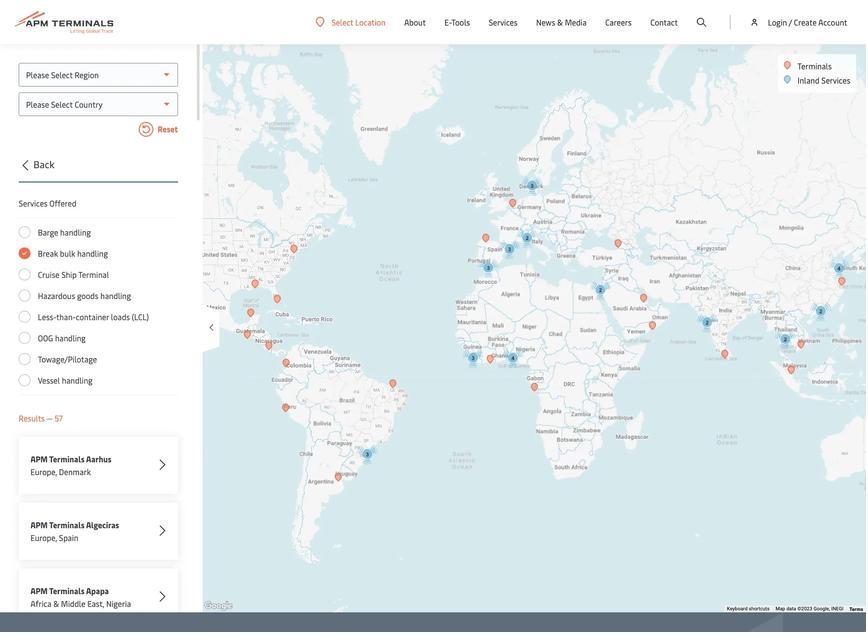 Task type: vqa. For each thing, say whether or not it's contained in the screenshot.
progression
no



Task type: describe. For each thing, give the bounding box(es) containing it.
barge handling
[[38, 227, 91, 238]]

0 vertical spatial 4
[[838, 265, 841, 271]]

vessel handling
[[38, 375, 93, 386]]

news
[[536, 17, 555, 28]]

reset
[[156, 124, 178, 134]]

account
[[819, 17, 848, 28]]

keyboard shortcuts
[[727, 606, 770, 612]]

login / create account link
[[750, 0, 848, 44]]

hazardous goods handling
[[38, 290, 131, 301]]

login / create account
[[768, 17, 848, 28]]

results
[[19, 413, 45, 424]]

europe, for europe, spain
[[31, 532, 57, 543]]

data
[[787, 606, 796, 612]]

map region
[[125, 0, 866, 628]]

towage/pilotage
[[38, 354, 97, 365]]

©2023
[[798, 606, 813, 612]]

nigeria
[[106, 598, 131, 609]]

break
[[38, 248, 58, 259]]

apm terminals algeciras europe, spain
[[31, 520, 119, 543]]

services button
[[489, 0, 518, 44]]

apapa
[[86, 585, 109, 596]]

results — 57
[[19, 413, 63, 424]]

57
[[55, 413, 63, 424]]

apm for apm terminals algeciras
[[31, 520, 48, 530]]

denmark
[[59, 466, 91, 477]]

east,
[[87, 598, 104, 609]]

inland
[[798, 75, 820, 86]]

cruise
[[38, 269, 60, 280]]

create
[[794, 17, 817, 28]]

less-than-container loads (lcl)
[[38, 311, 149, 322]]

google image
[[202, 600, 235, 613]]

apm for apm terminals aarhus
[[31, 454, 48, 464]]

offered
[[49, 198, 76, 209]]

handling for oog handling
[[55, 333, 86, 343]]

(lcl)
[[132, 311, 149, 322]]

ship
[[61, 269, 77, 280]]

select location button
[[316, 16, 386, 27]]

& inside apm terminals apapa africa & middle east, nigeria
[[53, 598, 59, 609]]

keyboard shortcuts button
[[727, 606, 770, 613]]

goods
[[77, 290, 98, 301]]

spain
[[59, 532, 78, 543]]

0 horizontal spatial 4
[[511, 355, 514, 361]]

apm for apm terminals apapa
[[31, 585, 48, 596]]

& inside popup button
[[557, 17, 563, 28]]

services for services
[[489, 17, 518, 28]]

handling for vessel handling
[[62, 375, 93, 386]]

e-
[[445, 17, 452, 28]]

terminal
[[78, 269, 109, 280]]

oog handling
[[38, 333, 86, 343]]



Task type: locate. For each thing, give the bounding box(es) containing it.
handling up the towage/pilotage
[[55, 333, 86, 343]]

e-tools button
[[445, 0, 470, 44]]

back
[[33, 157, 55, 171]]

europe, inside apm terminals algeciras europe, spain
[[31, 532, 57, 543]]

container
[[76, 311, 109, 322]]

Barge handling radio
[[19, 226, 31, 238]]

terminals up denmark
[[49, 454, 85, 464]]

2 vertical spatial services
[[19, 198, 48, 209]]

terminals up spain at the left bottom of the page
[[49, 520, 85, 530]]

terms
[[850, 606, 863, 613]]

apm inside apm terminals aarhus europe, denmark
[[31, 454, 48, 464]]

media
[[565, 17, 587, 28]]

2
[[526, 235, 529, 241], [599, 287, 602, 293], [819, 308, 822, 314], [706, 320, 709, 325], [784, 336, 787, 342]]

apm terminals aarhus europe, denmark
[[31, 454, 112, 477]]

4
[[838, 265, 841, 271], [511, 355, 514, 361]]

handling for barge handling
[[60, 227, 91, 238]]

handling up terminal
[[77, 248, 108, 259]]

contact
[[651, 17, 678, 28]]

0 vertical spatial apm
[[31, 454, 48, 464]]

—
[[47, 413, 53, 424]]

Less-than-container loads (LCL) radio
[[19, 311, 31, 323]]

services offered
[[19, 198, 76, 209]]

services right tools
[[489, 17, 518, 28]]

contact button
[[651, 0, 678, 44]]

inegi
[[832, 606, 844, 612]]

2 europe, from the top
[[31, 532, 57, 543]]

europe,
[[31, 466, 57, 477], [31, 532, 57, 543]]

apm inside apm terminals apapa africa & middle east, nigeria
[[31, 585, 48, 596]]

terminals inside apm terminals aarhus europe, denmark
[[49, 454, 85, 464]]

1 horizontal spatial services
[[489, 17, 518, 28]]

login
[[768, 17, 787, 28]]

terminals for aarhus
[[49, 454, 85, 464]]

careers
[[606, 17, 632, 28]]

break bulk handling
[[38, 248, 108, 259]]

select location
[[332, 16, 386, 27]]

inland services
[[798, 75, 851, 86]]

1 horizontal spatial &
[[557, 17, 563, 28]]

google,
[[814, 606, 830, 612]]

0 vertical spatial &
[[557, 17, 563, 28]]

terminals for algeciras
[[49, 520, 85, 530]]

Cruise Ship Terminal radio
[[19, 269, 31, 280]]

handling down the towage/pilotage
[[62, 375, 93, 386]]

hazardous
[[38, 290, 75, 301]]

europe, left spain at the left bottom of the page
[[31, 532, 57, 543]]

2 vertical spatial apm
[[31, 585, 48, 596]]

apm
[[31, 454, 48, 464], [31, 520, 48, 530], [31, 585, 48, 596]]

3 apm from the top
[[31, 585, 48, 596]]

shortcuts
[[749, 606, 770, 612]]

/
[[789, 17, 792, 28]]

than-
[[56, 311, 76, 322]]

news & media button
[[536, 0, 587, 44]]

keyboard
[[727, 606, 748, 612]]

&
[[557, 17, 563, 28], [53, 598, 59, 609]]

algeciras
[[86, 520, 119, 530]]

0 vertical spatial services
[[489, 17, 518, 28]]

Hazardous goods handling radio
[[19, 290, 31, 302]]

europe, inside apm terminals aarhus europe, denmark
[[31, 466, 57, 477]]

apm inside apm terminals algeciras europe, spain
[[31, 520, 48, 530]]

1 vertical spatial services
[[822, 75, 851, 86]]

2 apm from the top
[[31, 520, 48, 530]]

less-
[[38, 311, 56, 322]]

oog
[[38, 333, 53, 343]]

aarhus
[[86, 454, 112, 464]]

0 horizontal spatial &
[[53, 598, 59, 609]]

back button
[[16, 157, 178, 183]]

middle
[[61, 598, 85, 609]]

map
[[776, 606, 786, 612]]

& right africa
[[53, 598, 59, 609]]

vessel
[[38, 375, 60, 386]]

terminals inside apm terminals algeciras europe, spain
[[49, 520, 85, 530]]

europe, for europe, denmark
[[31, 466, 57, 477]]

1 vertical spatial &
[[53, 598, 59, 609]]

1 europe, from the top
[[31, 466, 57, 477]]

tools
[[452, 17, 470, 28]]

select
[[332, 16, 353, 27]]

Break bulk handling radio
[[19, 247, 31, 259]]

location
[[355, 16, 386, 27]]

0 horizontal spatial services
[[19, 198, 48, 209]]

2 horizontal spatial services
[[822, 75, 851, 86]]

Vessel handling radio
[[19, 374, 31, 386]]

1 vertical spatial 4
[[511, 355, 514, 361]]

handling up "break bulk handling"
[[60, 227, 91, 238]]

services
[[489, 17, 518, 28], [822, 75, 851, 86], [19, 198, 48, 209]]

& right news
[[557, 17, 563, 28]]

map data ©2023 google, inegi
[[776, 606, 844, 612]]

terms link
[[850, 606, 863, 613]]

europe, left denmark
[[31, 466, 57, 477]]

loads
[[111, 311, 130, 322]]

terminals up middle
[[49, 585, 85, 596]]

services left offered
[[19, 198, 48, 209]]

bulk
[[60, 248, 75, 259]]

OOG handling radio
[[19, 332, 31, 344]]

Towage/Pilotage radio
[[19, 353, 31, 365]]

terminals up inland
[[798, 61, 832, 71]]

3
[[531, 183, 534, 189], [508, 246, 511, 252], [487, 265, 490, 271], [472, 355, 475, 361], [366, 451, 369, 457]]

services right inland
[[822, 75, 851, 86]]

about
[[404, 17, 426, 28]]

services for services offered
[[19, 198, 48, 209]]

0 vertical spatial europe,
[[31, 466, 57, 477]]

barge
[[38, 227, 58, 238]]

handling up loads
[[100, 290, 131, 301]]

e-tools
[[445, 17, 470, 28]]

africa
[[31, 598, 51, 609]]

apm terminals apapa africa & middle east, nigeria
[[31, 585, 131, 609]]

reset button
[[19, 122, 178, 139]]

news & media
[[536, 17, 587, 28]]

about button
[[404, 0, 426, 44]]

handling
[[60, 227, 91, 238], [77, 248, 108, 259], [100, 290, 131, 301], [55, 333, 86, 343], [62, 375, 93, 386]]

terminals for apapa
[[49, 585, 85, 596]]

terminals inside apm terminals apapa africa & middle east, nigeria
[[49, 585, 85, 596]]

cruise ship terminal
[[38, 269, 109, 280]]

1 apm from the top
[[31, 454, 48, 464]]

1 vertical spatial europe,
[[31, 532, 57, 543]]

careers button
[[606, 0, 632, 44]]

terminals
[[798, 61, 832, 71], [49, 454, 85, 464], [49, 520, 85, 530], [49, 585, 85, 596]]

1 vertical spatial apm
[[31, 520, 48, 530]]

1 horizontal spatial 4
[[838, 265, 841, 271]]



